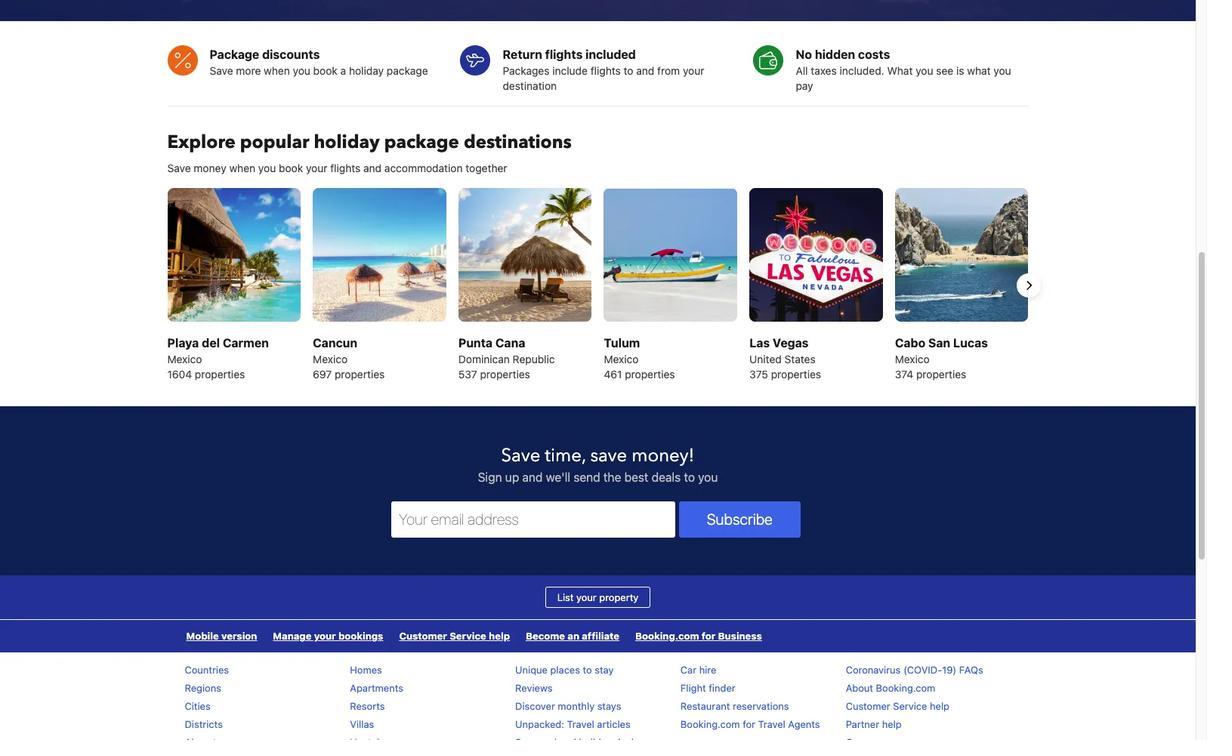 Task type: describe. For each thing, give the bounding box(es) containing it.
customer service help link for become an affiliate
[[392, 620, 517, 653]]

apartments
[[350, 682, 403, 694]]

partner
[[846, 718, 879, 730]]

booking.com for business
[[635, 630, 762, 642]]

mexico inside playa del carmen mexico 1604 properties
[[167, 353, 202, 366]]

and inside return flights included packages include flights to and from your destination
[[636, 64, 654, 77]]

to inside return flights included packages include flights to and from your destination
[[624, 64, 633, 77]]

destination
[[503, 80, 557, 92]]

mobile version link
[[179, 620, 265, 653]]

mobile
[[186, 630, 219, 642]]

cities
[[185, 700, 211, 712]]

coronavirus
[[846, 664, 901, 676]]

faqs
[[959, 664, 983, 676]]

accommodation
[[384, 162, 463, 175]]

from
[[657, 64, 680, 77]]

your inside navigation
[[314, 630, 336, 642]]

san
[[928, 336, 950, 350]]

save time, save money! footer
[[0, 406, 1196, 740]]

Your email address email field
[[391, 502, 675, 538]]

navigation inside save time, save money! footer
[[179, 620, 770, 653]]

properties inside cancun mexico 697 properties
[[335, 368, 385, 381]]

no hidden costs all taxes included. what you see is what you pay
[[796, 48, 1011, 92]]

customer inside coronavirus (covid-19) faqs about booking.com customer service help partner help
[[846, 700, 890, 712]]

hidden
[[815, 48, 855, 61]]

restaurant reservations link
[[681, 700, 789, 712]]

1 horizontal spatial help
[[882, 718, 902, 730]]

no
[[796, 48, 812, 61]]

your inside return flights included packages include flights to and from your destination
[[683, 64, 704, 77]]

return flights included packages include flights to and from your destination
[[503, 48, 704, 92]]

about
[[846, 682, 873, 694]]

the
[[604, 471, 621, 484]]

(covid-
[[903, 664, 942, 676]]

customer service help link for partner help
[[846, 700, 950, 712]]

you inside the package discounts save more when you book a holiday package
[[293, 64, 310, 77]]

countries link
[[185, 664, 229, 676]]

service inside coronavirus (covid-19) faqs about booking.com customer service help partner help
[[893, 700, 927, 712]]

flight
[[681, 682, 706, 694]]

save inside explore popular holiday package destinations save money when you book your flights and accommodation together
[[167, 162, 191, 175]]

version
[[221, 630, 257, 642]]

tulum
[[604, 336, 640, 350]]

an
[[568, 630, 579, 642]]

discover monthly stays link
[[515, 700, 621, 712]]

package inside explore popular holiday package destinations save money when you book your flights and accommodation together
[[384, 130, 459, 155]]

resorts
[[350, 700, 385, 712]]

pay
[[796, 80, 813, 92]]

reservations
[[733, 700, 789, 712]]

unique places to stay reviews discover monthly stays unpacked: travel articles
[[515, 664, 631, 730]]

districts link
[[185, 718, 223, 730]]

manage
[[273, 630, 312, 642]]

sign
[[478, 471, 502, 484]]

playa
[[167, 336, 199, 350]]

properties for las
[[771, 368, 821, 381]]

help inside navigation
[[489, 630, 510, 642]]

holiday inside explore popular holiday package destinations save money when you book your flights and accommodation together
[[314, 130, 380, 155]]

packages
[[503, 64, 550, 77]]

together
[[466, 162, 507, 175]]

subscribe
[[707, 511, 773, 528]]

your inside explore popular holiday package destinations save money when you book your flights and accommodation together
[[306, 162, 327, 175]]

car hire link
[[681, 664, 716, 676]]

finder
[[709, 682, 735, 694]]

package discounts save more when you book a holiday package
[[210, 48, 428, 77]]

deals
[[652, 471, 681, 484]]

unique places to stay link
[[515, 664, 614, 676]]

include
[[552, 64, 588, 77]]

is
[[956, 64, 964, 77]]

properties for cabo
[[916, 368, 966, 381]]

booking.com for business link
[[628, 620, 770, 653]]

homes link
[[350, 664, 382, 676]]

0 vertical spatial service
[[450, 630, 486, 642]]

cities link
[[185, 700, 211, 712]]

mexico inside cabo san lucas mexico 374 properties
[[895, 353, 930, 366]]

about booking.com link
[[846, 682, 935, 694]]

booking.com inside car hire flight finder restaurant reservations booking.com for travel agents
[[681, 718, 740, 730]]

bookings
[[338, 630, 383, 642]]

save time, save money! sign up and we'll send the best deals to you
[[478, 443, 718, 484]]

send
[[574, 471, 600, 484]]

united
[[749, 353, 782, 366]]

to inside unique places to stay reviews discover monthly stays unpacked: travel articles
[[583, 664, 592, 676]]

list your property link
[[545, 587, 651, 608]]

and inside save time, save money! sign up and we'll send the best deals to you
[[522, 471, 543, 484]]

restaurant
[[681, 700, 730, 712]]

villas link
[[350, 718, 374, 730]]

19)
[[942, 664, 957, 676]]

next image
[[1019, 276, 1038, 294]]

become an affiliate link
[[518, 620, 627, 653]]

return
[[503, 48, 542, 61]]

playa del carmen mexico 1604 properties
[[167, 336, 269, 381]]

del
[[202, 336, 220, 350]]

travel inside car hire flight finder restaurant reservations booking.com for travel agents
[[758, 718, 785, 730]]

unpacked:
[[515, 718, 564, 730]]

included.
[[840, 64, 884, 77]]

save inside the package discounts save more when you book a holiday package
[[210, 64, 233, 77]]

a
[[340, 64, 346, 77]]

reviews link
[[515, 682, 553, 694]]

become
[[526, 630, 565, 642]]

villas
[[350, 718, 374, 730]]

when inside the package discounts save more when you book a holiday package
[[264, 64, 290, 77]]

flight finder link
[[681, 682, 735, 694]]

for inside navigation
[[702, 630, 716, 642]]

regions
[[185, 682, 221, 694]]

regions link
[[185, 682, 221, 694]]

destinations
[[464, 130, 572, 155]]

461
[[604, 368, 622, 381]]



Task type: vqa. For each thing, say whether or not it's contained in the screenshot.


Task type: locate. For each thing, give the bounding box(es) containing it.
booking.com inside coronavirus (covid-19) faqs about booking.com customer service help partner help
[[876, 682, 935, 694]]

2 properties from the left
[[335, 368, 385, 381]]

0 horizontal spatial when
[[229, 162, 255, 175]]

when right money
[[229, 162, 255, 175]]

carmen
[[223, 336, 269, 350]]

property
[[599, 591, 639, 604]]

discover
[[515, 700, 555, 712]]

book inside the package discounts save more when you book a holiday package
[[313, 64, 338, 77]]

hire
[[699, 664, 716, 676]]

all
[[796, 64, 808, 77]]

travel down "monthly"
[[567, 718, 594, 730]]

dominican
[[458, 353, 510, 366]]

1 mexico from the left
[[167, 353, 202, 366]]

0 vertical spatial help
[[489, 630, 510, 642]]

mexico inside tulum mexico 461 properties
[[604, 353, 639, 366]]

las
[[749, 336, 770, 350]]

save left money
[[167, 162, 191, 175]]

properties for playa
[[195, 368, 245, 381]]

service
[[450, 630, 486, 642], [893, 700, 927, 712]]

2 vertical spatial and
[[522, 471, 543, 484]]

book left a at the top left
[[313, 64, 338, 77]]

to down included
[[624, 64, 633, 77]]

0 vertical spatial package
[[387, 64, 428, 77]]

vegas
[[773, 336, 809, 350]]

0 horizontal spatial service
[[450, 630, 486, 642]]

monthly
[[558, 700, 595, 712]]

0 horizontal spatial help
[[489, 630, 510, 642]]

stay
[[595, 664, 614, 676]]

travel inside unique places to stay reviews discover monthly stays unpacked: travel articles
[[567, 718, 594, 730]]

2 vertical spatial save
[[501, 443, 540, 468]]

0 horizontal spatial book
[[279, 162, 303, 175]]

2 vertical spatial help
[[882, 718, 902, 730]]

countries
[[185, 664, 229, 676]]

properties for punta
[[480, 368, 530, 381]]

your right list
[[576, 591, 597, 604]]

1 vertical spatial for
[[743, 718, 755, 730]]

holiday inside the package discounts save more when you book a holiday package
[[349, 64, 384, 77]]

6 properties from the left
[[916, 368, 966, 381]]

1 vertical spatial customer
[[846, 700, 890, 712]]

more
[[236, 64, 261, 77]]

reviews
[[515, 682, 553, 694]]

4 properties from the left
[[625, 368, 675, 381]]

1 vertical spatial booking.com
[[876, 682, 935, 694]]

homes apartments resorts villas
[[350, 664, 403, 730]]

properties inside punta cana dominican republic 537 properties
[[480, 368, 530, 381]]

you down discounts
[[293, 64, 310, 77]]

help down the 19)
[[930, 700, 950, 712]]

1 horizontal spatial for
[[743, 718, 755, 730]]

you left the see
[[916, 64, 933, 77]]

coronavirus (covid-19) faqs about booking.com customer service help partner help
[[846, 664, 983, 730]]

las vegas united states 375 properties
[[749, 336, 821, 381]]

countries regions cities districts
[[185, 664, 229, 730]]

0 vertical spatial customer
[[399, 630, 447, 642]]

time,
[[545, 443, 586, 468]]

package
[[210, 48, 259, 61]]

travel
[[567, 718, 594, 730], [758, 718, 785, 730]]

agents
[[788, 718, 820, 730]]

1 horizontal spatial flights
[[545, 48, 583, 61]]

booking.com down coronavirus (covid-19) faqs link
[[876, 682, 935, 694]]

costs
[[858, 48, 890, 61]]

when down discounts
[[264, 64, 290, 77]]

0 horizontal spatial customer
[[399, 630, 447, 642]]

and left accommodation at the top of the page
[[363, 162, 382, 175]]

lucas
[[953, 336, 988, 350]]

holiday down a at the top left
[[314, 130, 380, 155]]

0 horizontal spatial save
[[167, 162, 191, 175]]

package up accommodation at the top of the page
[[384, 130, 459, 155]]

properties
[[195, 368, 245, 381], [335, 368, 385, 381], [480, 368, 530, 381], [625, 368, 675, 381], [771, 368, 821, 381], [916, 368, 966, 381]]

properties down san
[[916, 368, 966, 381]]

flights inside explore popular holiday package destinations save money when you book your flights and accommodation together
[[330, 162, 361, 175]]

2 horizontal spatial and
[[636, 64, 654, 77]]

when inside explore popular holiday package destinations save money when you book your flights and accommodation together
[[229, 162, 255, 175]]

for left "business"
[[702, 630, 716, 642]]

book inside explore popular holiday package destinations save money when you book your flights and accommodation together
[[279, 162, 303, 175]]

see
[[936, 64, 953, 77]]

what
[[887, 64, 913, 77]]

to
[[624, 64, 633, 77], [684, 471, 695, 484], [583, 664, 592, 676]]

0 horizontal spatial customer service help link
[[392, 620, 517, 653]]

properties down del
[[195, 368, 245, 381]]

explore
[[167, 130, 236, 155]]

697
[[313, 368, 332, 381]]

mexico down cancun
[[313, 353, 348, 366]]

4 mexico from the left
[[895, 353, 930, 366]]

republic
[[513, 353, 555, 366]]

you
[[293, 64, 310, 77], [916, 64, 933, 77], [994, 64, 1011, 77], [258, 162, 276, 175], [698, 471, 718, 484]]

package inside the package discounts save more when you book a holiday package
[[387, 64, 428, 77]]

2 horizontal spatial flights
[[591, 64, 621, 77]]

customer up partner
[[846, 700, 890, 712]]

and right the up
[[522, 471, 543, 484]]

package right a at the top left
[[387, 64, 428, 77]]

navigation
[[179, 620, 770, 653]]

booking.com down restaurant
[[681, 718, 740, 730]]

for inside car hire flight finder restaurant reservations booking.com for travel agents
[[743, 718, 755, 730]]

5 properties from the left
[[771, 368, 821, 381]]

0 vertical spatial flights
[[545, 48, 583, 61]]

booking.com inside navigation
[[635, 630, 699, 642]]

0 vertical spatial booking.com
[[635, 630, 699, 642]]

3 properties from the left
[[480, 368, 530, 381]]

0 vertical spatial save
[[210, 64, 233, 77]]

articles
[[597, 718, 631, 730]]

1 horizontal spatial customer
[[846, 700, 890, 712]]

car hire flight finder restaurant reservations booking.com for travel agents
[[681, 664, 820, 730]]

booking.com up car
[[635, 630, 699, 642]]

to inside save time, save money! sign up and we'll send the best deals to you
[[684, 471, 695, 484]]

to right deals
[[684, 471, 695, 484]]

0 vertical spatial and
[[636, 64, 654, 77]]

1 vertical spatial and
[[363, 162, 382, 175]]

mexico down cabo
[[895, 353, 930, 366]]

mobile version
[[186, 630, 257, 642]]

you right deals
[[698, 471, 718, 484]]

1 horizontal spatial book
[[313, 64, 338, 77]]

booking.com for travel agents link
[[681, 718, 820, 730]]

1 horizontal spatial when
[[264, 64, 290, 77]]

save up the up
[[501, 443, 540, 468]]

customer inside navigation
[[399, 630, 447, 642]]

properties right 697
[[335, 368, 385, 381]]

navigation containing mobile version
[[179, 620, 770, 653]]

holiday
[[349, 64, 384, 77], [314, 130, 380, 155]]

1 vertical spatial customer service help link
[[846, 700, 950, 712]]

customer
[[399, 630, 447, 642], [846, 700, 890, 712]]

properties inside cabo san lucas mexico 374 properties
[[916, 368, 966, 381]]

1 horizontal spatial service
[[893, 700, 927, 712]]

1 vertical spatial when
[[229, 162, 255, 175]]

explore popular holiday package destinations region
[[155, 188, 1041, 382]]

tulum mexico 461 properties
[[604, 336, 675, 381]]

we'll
[[546, 471, 570, 484]]

your right "from"
[[683, 64, 704, 77]]

0 horizontal spatial for
[[702, 630, 716, 642]]

1 travel from the left
[[567, 718, 594, 730]]

book down popular
[[279, 162, 303, 175]]

punta
[[458, 336, 493, 350]]

1 vertical spatial to
[[684, 471, 695, 484]]

0 vertical spatial holiday
[[349, 64, 384, 77]]

you inside save time, save money! sign up and we'll send the best deals to you
[[698, 471, 718, 484]]

1 properties from the left
[[195, 368, 245, 381]]

2 vertical spatial booking.com
[[681, 718, 740, 730]]

car
[[681, 664, 697, 676]]

your right manage
[[314, 630, 336, 642]]

flights
[[545, 48, 583, 61], [591, 64, 621, 77], [330, 162, 361, 175]]

1 vertical spatial help
[[930, 700, 950, 712]]

2 travel from the left
[[758, 718, 785, 730]]

mexico inside cancun mexico 697 properties
[[313, 353, 348, 366]]

0 vertical spatial to
[[624, 64, 633, 77]]

0 vertical spatial customer service help link
[[392, 620, 517, 653]]

districts
[[185, 718, 223, 730]]

you down popular
[[258, 162, 276, 175]]

1 horizontal spatial to
[[624, 64, 633, 77]]

stays
[[597, 700, 621, 712]]

your down popular
[[306, 162, 327, 175]]

save
[[590, 443, 627, 468]]

1 vertical spatial flights
[[591, 64, 621, 77]]

save down package at left top
[[210, 64, 233, 77]]

help right partner
[[882, 718, 902, 730]]

customer right bookings
[[399, 630, 447, 642]]

2 vertical spatial to
[[583, 664, 592, 676]]

and left "from"
[[636, 64, 654, 77]]

properties right 461
[[625, 368, 675, 381]]

2 horizontal spatial help
[[930, 700, 950, 712]]

coronavirus (covid-19) faqs link
[[846, 664, 983, 676]]

explore popular holiday package destinations save money when you book your flights and accommodation together
[[167, 130, 572, 175]]

1 vertical spatial service
[[893, 700, 927, 712]]

1604
[[167, 368, 192, 381]]

mexico down tulum in the top right of the page
[[604, 353, 639, 366]]

0 vertical spatial when
[[264, 64, 290, 77]]

save inside save time, save money! sign up and we'll send the best deals to you
[[501, 443, 540, 468]]

properties down dominican
[[480, 368, 530, 381]]

you right what
[[994, 64, 1011, 77]]

properties down the states
[[771, 368, 821, 381]]

holiday right a at the top left
[[349, 64, 384, 77]]

become an affiliate
[[526, 630, 619, 642]]

and inside explore popular holiday package destinations save money when you book your flights and accommodation together
[[363, 162, 382, 175]]

unique
[[515, 664, 548, 676]]

0 horizontal spatial and
[[363, 162, 382, 175]]

what
[[967, 64, 991, 77]]

homes
[[350, 664, 382, 676]]

manage your bookings link
[[265, 620, 391, 653]]

for down reservations
[[743, 718, 755, 730]]

1 horizontal spatial travel
[[758, 718, 785, 730]]

1 vertical spatial holiday
[[314, 130, 380, 155]]

cabo
[[895, 336, 925, 350]]

affiliate
[[582, 630, 619, 642]]

2 horizontal spatial save
[[501, 443, 540, 468]]

1 horizontal spatial customer service help link
[[846, 700, 950, 712]]

to left stay
[[583, 664, 592, 676]]

0 vertical spatial for
[[702, 630, 716, 642]]

1 horizontal spatial and
[[522, 471, 543, 484]]

2 horizontal spatial to
[[684, 471, 695, 484]]

travel down reservations
[[758, 718, 785, 730]]

3 mexico from the left
[[604, 353, 639, 366]]

1 vertical spatial book
[[279, 162, 303, 175]]

0 horizontal spatial flights
[[330, 162, 361, 175]]

1 horizontal spatial save
[[210, 64, 233, 77]]

apartments link
[[350, 682, 403, 694]]

properties inside tulum mexico 461 properties
[[625, 368, 675, 381]]

0 horizontal spatial travel
[[567, 718, 594, 730]]

2 mexico from the left
[[313, 353, 348, 366]]

included
[[586, 48, 636, 61]]

you inside explore popular holiday package destinations save money when you book your flights and accommodation together
[[258, 162, 276, 175]]

properties inside las vegas united states 375 properties
[[771, 368, 821, 381]]

374
[[895, 368, 913, 381]]

list your property
[[557, 591, 639, 604]]

help left become on the left of page
[[489, 630, 510, 642]]

customer service help
[[399, 630, 510, 642]]

properties inside playa del carmen mexico 1604 properties
[[195, 368, 245, 381]]

mexico up 1604
[[167, 353, 202, 366]]

cancun mexico 697 properties
[[313, 336, 385, 381]]

best
[[624, 471, 648, 484]]

2 vertical spatial flights
[[330, 162, 361, 175]]

1 vertical spatial save
[[167, 162, 191, 175]]

0 vertical spatial book
[[313, 64, 338, 77]]

0 horizontal spatial to
[[583, 664, 592, 676]]

booking.com
[[635, 630, 699, 642], [876, 682, 935, 694], [681, 718, 740, 730]]

1 vertical spatial package
[[384, 130, 459, 155]]



